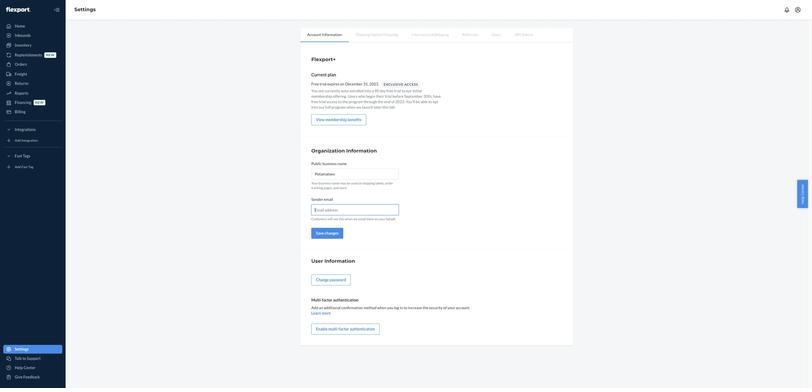Task type: vqa. For each thing, say whether or not it's contained in the screenshot.
Walmart
no



Task type: locate. For each thing, give the bounding box(es) containing it.
1 horizontal spatial email
[[358, 218, 366, 222]]

business up pages,
[[319, 182, 331, 186]]

account information
[[307, 32, 342, 37]]

opt
[[433, 100, 439, 104]]

2023.
[[370, 82, 379, 86], [396, 100, 405, 104]]

2 horizontal spatial the
[[423, 306, 429, 311]]

0 vertical spatial add
[[15, 139, 21, 143]]

0 vertical spatial users
[[492, 32, 502, 37]]

information up business name text field
[[346, 148, 377, 154]]

0 horizontal spatial program
[[332, 105, 346, 110]]

see
[[334, 218, 338, 222]]

users down "enrolled"
[[348, 94, 358, 99]]

behalf.
[[386, 218, 396, 222]]

referrals
[[463, 32, 478, 37]]

when inside add an additional confirmation method when you log in to increase the security of your account. learn more
[[377, 306, 387, 311]]

1 vertical spatial factor
[[339, 328, 349, 332]]

the down offering.
[[343, 100, 348, 104]]

1 vertical spatial users
[[348, 94, 358, 99]]

membership down full
[[326, 118, 347, 122]]

0 horizontal spatial settings link
[[3, 346, 62, 354]]

currently
[[325, 89, 340, 93]]

1 vertical spatial help center
[[15, 366, 36, 371]]

Email address text field
[[312, 205, 399, 216]]

on up auto-
[[340, 82, 345, 86]]

1 vertical spatial authentication
[[350, 328, 375, 332]]

business for your
[[319, 182, 331, 186]]

save changes
[[316, 232, 339, 236]]

integration
[[21, 139, 38, 143]]

december
[[345, 82, 363, 86]]

trial
[[320, 82, 327, 86], [394, 89, 401, 93], [385, 94, 392, 99], [319, 100, 326, 104]]

email
[[324, 198, 333, 202], [358, 218, 366, 222]]

add up learn
[[312, 306, 318, 311]]

mapping
[[384, 32, 398, 37]]

1 vertical spatial membership
[[326, 118, 347, 122]]

1 horizontal spatial your
[[448, 306, 455, 311]]

business down organization
[[323, 162, 337, 166]]

1 vertical spatial business
[[319, 182, 331, 186]]

tab list containing account information
[[301, 28, 574, 42]]

we left 'launch'
[[357, 105, 362, 110]]

1 vertical spatial settings link
[[3, 346, 62, 354]]

1 vertical spatial of
[[444, 306, 447, 311]]

name for public business name
[[338, 162, 347, 166]]

0 horizontal spatial users
[[348, 94, 358, 99]]

1 vertical spatial when
[[345, 218, 353, 222]]

1 horizontal spatial settings link
[[74, 7, 96, 13]]

1 vertical spatial this
[[339, 218, 344, 222]]

add for add fast tag
[[15, 165, 21, 169]]

membership down are at the top left
[[312, 94, 332, 99]]

learn
[[312, 312, 321, 316]]

confirmation
[[341, 306, 363, 311]]

your left account.
[[448, 306, 455, 311]]

0 horizontal spatial into
[[312, 105, 318, 110]]

shipping
[[356, 32, 370, 37], [435, 32, 449, 37]]

business for public
[[323, 162, 337, 166]]

view membership benefits link
[[312, 115, 366, 126]]

add inside 'link'
[[15, 165, 21, 169]]

90
[[375, 89, 379, 93]]

additional
[[324, 306, 341, 311]]

1 vertical spatial 2023.
[[396, 100, 405, 104]]

fast left tag
[[21, 165, 28, 169]]

shipping option mapping
[[356, 32, 398, 37]]

current
[[312, 72, 327, 77]]

1 vertical spatial our
[[319, 105, 325, 110]]

factor right 'enable'
[[339, 328, 349, 332]]

fall.
[[390, 105, 396, 110]]

our down the "access"
[[406, 89, 412, 93]]

free
[[387, 89, 394, 93], [312, 100, 318, 104]]

0 vertical spatial center
[[801, 185, 806, 196]]

1 horizontal spatial be
[[416, 100, 420, 104]]

of up fall.
[[391, 100, 395, 104]]

0 vertical spatial 2023.
[[370, 82, 379, 86]]

2 vertical spatial when
[[377, 306, 387, 311]]

information
[[322, 32, 342, 37], [346, 148, 377, 154], [325, 259, 355, 265]]

1 horizontal spatial users
[[492, 32, 502, 37]]

1 horizontal spatial of
[[444, 306, 447, 311]]

expires
[[327, 82, 340, 86]]

learn more button
[[312, 311, 331, 317]]

account information tab
[[301, 28, 349, 42]]

a
[[372, 89, 374, 93]]

program down who on the left top of page
[[349, 100, 363, 104]]

shipping left option
[[356, 32, 370, 37]]

0 vertical spatial email
[[324, 198, 333, 202]]

0 horizontal spatial new
[[35, 101, 44, 105]]

help center
[[801, 185, 806, 204], [15, 366, 36, 371]]

authentication up confirmation
[[333, 299, 359, 303]]

0 vertical spatial our
[[406, 89, 412, 93]]

we down "email address" text field
[[354, 218, 358, 222]]

1 horizontal spatial help center
[[801, 185, 806, 204]]

users inside tab
[[492, 32, 502, 37]]

2 shipping from the left
[[435, 32, 449, 37]]

membership
[[312, 94, 332, 99], [326, 118, 347, 122]]

1 shipping from the left
[[356, 32, 370, 37]]

trial up "before"
[[394, 89, 401, 93]]

0 horizontal spatial center
[[24, 366, 36, 371]]

0 vertical spatial your
[[379, 218, 386, 222]]

1 horizontal spatial free
[[387, 89, 394, 93]]

0 horizontal spatial 2023.
[[370, 82, 379, 86]]

later
[[374, 105, 382, 110]]

pages,
[[324, 186, 333, 190]]

help
[[801, 197, 806, 204], [15, 366, 23, 371]]

on right them
[[375, 218, 379, 222]]

be right may
[[347, 182, 351, 186]]

home
[[15, 24, 25, 28]]

this inside you are currently auto-enrolled into a 90 day free trial to our initial membership offering. users who begin their trial before september 30th, have free trial access to the program through the end of 2023. you'll be able to opt into our full program when we launch later this fall.
[[383, 105, 389, 110]]

1 horizontal spatial this
[[383, 105, 389, 110]]

your
[[379, 218, 386, 222], [448, 306, 455, 311]]

your business name may be used on shipping labels, order tracking pages, and more.
[[312, 182, 393, 190]]

0 vertical spatial name
[[338, 162, 347, 166]]

0 horizontal spatial email
[[324, 198, 333, 202]]

0 vertical spatial fast
[[15, 154, 22, 159]]

our left full
[[319, 105, 325, 110]]

referrals tab
[[456, 28, 485, 42]]

information up the password
[[325, 259, 355, 265]]

0 vertical spatial help
[[801, 197, 806, 204]]

2023. up a
[[370, 82, 379, 86]]

email right sender
[[324, 198, 333, 202]]

0 horizontal spatial settings
[[15, 348, 29, 352]]

0 vertical spatial be
[[416, 100, 420, 104]]

0 horizontal spatial factor
[[322, 299, 333, 303]]

1 horizontal spatial factor
[[339, 328, 349, 332]]

free
[[312, 82, 319, 86]]

1 vertical spatial name
[[332, 182, 340, 186]]

0 vertical spatial settings
[[74, 7, 96, 13]]

day
[[380, 89, 386, 93]]

when
[[347, 105, 356, 110], [345, 218, 353, 222], [377, 306, 387, 311]]

1 horizontal spatial the
[[378, 100, 384, 104]]

into
[[365, 89, 371, 93], [312, 105, 318, 110]]

center
[[801, 185, 806, 196], [24, 366, 36, 371]]

new down reports link
[[35, 101, 44, 105]]

tracking
[[312, 186, 323, 190]]

public business name
[[312, 162, 347, 166]]

1 vertical spatial add
[[15, 165, 21, 169]]

used
[[351, 182, 358, 186]]

be left able
[[416, 100, 420, 104]]

save
[[316, 232, 324, 236]]

0 vertical spatial when
[[347, 105, 356, 110]]

are
[[319, 89, 324, 93]]

change password button
[[312, 275, 351, 286]]

1 vertical spatial program
[[332, 105, 346, 110]]

0 horizontal spatial of
[[391, 100, 395, 104]]

0 horizontal spatial free
[[312, 100, 318, 104]]

1 vertical spatial be
[[347, 182, 351, 186]]

add integration
[[15, 139, 38, 143]]

business inside your business name may be used on shipping labels, order tracking pages, and more.
[[319, 182, 331, 186]]

to down exclusive access
[[402, 89, 405, 93]]

new up the orders "link"
[[46, 53, 55, 57]]

new
[[46, 53, 55, 57], [35, 101, 44, 105]]

we inside you are currently auto-enrolled into a 90 day free trial to our initial membership offering. users who begin their trial before september 30th, have free trial access to the program through the end of 2023. you'll be able to opt into our full program when we launch later this fall.
[[357, 105, 362, 110]]

plan
[[328, 72, 336, 77]]

name down organization information
[[338, 162, 347, 166]]

on right used
[[359, 182, 362, 186]]

shipping option mapping tab
[[349, 28, 405, 42]]

information right account
[[322, 32, 342, 37]]

give
[[15, 376, 23, 380]]

trial up full
[[319, 100, 326, 104]]

0 vertical spatial new
[[46, 53, 55, 57]]

when up benefits at the left of the page
[[347, 105, 356, 110]]

fast
[[15, 154, 22, 159], [21, 165, 28, 169]]

0 vertical spatial this
[[383, 105, 389, 110]]

flexport logo image
[[6, 7, 31, 13]]

add down fast tags in the left top of the page
[[15, 165, 21, 169]]

you are currently auto-enrolled into a 90 day free trial to our initial membership offering. users who begin their trial before september 30th, have free trial access to the program through the end of 2023. you'll be able to opt into our full program when we launch later this fall.
[[312, 89, 441, 110]]

1 horizontal spatial new
[[46, 53, 55, 57]]

tab list
[[301, 28, 574, 42]]

change password
[[316, 278, 346, 283]]

free right day
[[387, 89, 394, 93]]

to right in
[[404, 306, 408, 311]]

0 vertical spatial information
[[322, 32, 342, 37]]

0 vertical spatial program
[[349, 100, 363, 104]]

shipping right international
[[435, 32, 449, 37]]

0 vertical spatial membership
[[312, 94, 332, 99]]

help inside "button"
[[801, 197, 806, 204]]

help center inside help center link
[[15, 366, 36, 371]]

0 horizontal spatial our
[[319, 105, 325, 110]]

1 vertical spatial we
[[354, 218, 358, 222]]

replenishments
[[15, 53, 42, 57]]

talk to support link
[[3, 355, 62, 364]]

0 vertical spatial on
[[340, 82, 345, 86]]

users
[[492, 32, 502, 37], [348, 94, 358, 99]]

1 vertical spatial on
[[359, 182, 362, 186]]

into left full
[[312, 105, 318, 110]]

authentication down method
[[350, 328, 375, 332]]

the down their
[[378, 100, 384, 104]]

exclusive
[[384, 83, 404, 87]]

2 vertical spatial information
[[325, 259, 355, 265]]

add an additional confirmation method when you log in to increase the security of your account. learn more
[[312, 306, 470, 316]]

the left security
[[423, 306, 429, 311]]

increase
[[408, 306, 422, 311]]

1 vertical spatial free
[[312, 100, 318, 104]]

1 horizontal spatial program
[[349, 100, 363, 104]]

your left behalf.
[[379, 218, 386, 222]]

email left them
[[358, 218, 366, 222]]

method
[[364, 306, 377, 311]]

0 vertical spatial we
[[357, 105, 362, 110]]

1 vertical spatial your
[[448, 306, 455, 311]]

api tokens
[[515, 32, 534, 37]]

1 horizontal spatial on
[[359, 182, 362, 186]]

organization information
[[312, 148, 377, 154]]

users left 'api'
[[492, 32, 502, 37]]

0 horizontal spatial the
[[343, 100, 348, 104]]

factor up additional
[[322, 299, 333, 303]]

when left you
[[377, 306, 387, 311]]

add left integration
[[15, 139, 21, 143]]

this right the see
[[339, 218, 344, 222]]

0 horizontal spatial help center
[[15, 366, 36, 371]]

1 vertical spatial help
[[15, 366, 23, 371]]

information for user information
[[325, 259, 355, 265]]

our
[[406, 89, 412, 93], [319, 105, 325, 110]]

2 vertical spatial on
[[375, 218, 379, 222]]

1 vertical spatial center
[[24, 366, 36, 371]]

to
[[402, 89, 405, 93], [338, 100, 342, 104], [429, 100, 432, 104], [404, 306, 408, 311], [22, 357, 26, 362]]

be
[[416, 100, 420, 104], [347, 182, 351, 186]]

1 vertical spatial information
[[346, 148, 377, 154]]

0 horizontal spatial shipping
[[356, 32, 370, 37]]

free down 'you'
[[312, 100, 318, 104]]

0 horizontal spatial help
[[15, 366, 23, 371]]

we
[[357, 105, 362, 110], [354, 218, 358, 222]]

1 vertical spatial fast
[[21, 165, 28, 169]]

into left a
[[365, 89, 371, 93]]

name up and
[[332, 182, 340, 186]]

0 horizontal spatial this
[[339, 218, 344, 222]]

1 horizontal spatial center
[[801, 185, 806, 196]]

add inside add an additional confirmation method when you log in to increase the security of your account. learn more
[[312, 306, 318, 311]]

open notifications image
[[784, 7, 791, 13]]

1 horizontal spatial help
[[801, 197, 806, 204]]

0 vertical spatial into
[[365, 89, 371, 93]]

who
[[358, 94, 366, 99]]

program down access
[[332, 105, 346, 110]]

0 horizontal spatial be
[[347, 182, 351, 186]]

information inside account information tab
[[322, 32, 342, 37]]

0 vertical spatial settings link
[[74, 7, 96, 13]]

0 vertical spatial authentication
[[333, 299, 359, 303]]

1 vertical spatial new
[[35, 101, 44, 105]]

2023. down "before"
[[396, 100, 405, 104]]

fast left tags
[[15, 154, 22, 159]]

0 vertical spatial factor
[[322, 299, 333, 303]]

to right 'talk'
[[22, 357, 26, 362]]

when down "email address" text field
[[345, 218, 353, 222]]

benefits
[[348, 118, 362, 122]]

organization
[[312, 148, 345, 154]]

users inside you are currently auto-enrolled into a 90 day free trial to our initial membership offering. users who begin their trial before september 30th, have free trial access to the program through the end of 2023. you'll be able to opt into our full program when we launch later this fall.
[[348, 94, 358, 99]]

api tokens tab
[[508, 28, 541, 42]]

settings link
[[74, 7, 96, 13], [3, 346, 62, 354]]

inventory
[[15, 43, 32, 48]]

option
[[371, 32, 383, 37]]

of right security
[[444, 306, 447, 311]]

authentication inside button
[[350, 328, 375, 332]]

settings
[[74, 7, 96, 13], [15, 348, 29, 352]]

2 vertical spatial add
[[312, 306, 318, 311]]

1 vertical spatial into
[[312, 105, 318, 110]]

this down end
[[383, 105, 389, 110]]

1 horizontal spatial shipping
[[435, 32, 449, 37]]

name inside your business name may be used on shipping labels, order tracking pages, and more.
[[332, 182, 340, 186]]

1 horizontal spatial 2023.
[[396, 100, 405, 104]]

this
[[383, 105, 389, 110], [339, 218, 344, 222]]



Task type: describe. For each thing, give the bounding box(es) containing it.
inbounds link
[[3, 31, 62, 40]]

api
[[515, 32, 521, 37]]

0 horizontal spatial your
[[379, 218, 386, 222]]

returns link
[[3, 79, 62, 88]]

add integration link
[[3, 136, 62, 145]]

you'll
[[406, 100, 415, 104]]

information for account information
[[322, 32, 342, 37]]

begin
[[366, 94, 376, 99]]

save changes button
[[312, 228, 343, 239]]

information for organization information
[[346, 148, 377, 154]]

add for add an additional confirmation method when you log in to increase the security of your account. learn more
[[312, 306, 318, 311]]

trial up are at the top left
[[320, 82, 327, 86]]

give feedback
[[15, 376, 40, 380]]

1 horizontal spatial settings
[[74, 7, 96, 13]]

help center inside "button"
[[801, 185, 806, 204]]

labels,
[[376, 182, 385, 186]]

able
[[421, 100, 428, 104]]

their
[[376, 94, 384, 99]]

talk
[[15, 357, 22, 362]]

membership inside button
[[326, 118, 347, 122]]

international shipping tab
[[405, 28, 456, 42]]

view membership benefits button
[[312, 115, 366, 126]]

close navigation image
[[54, 7, 60, 13]]

reports
[[15, 91, 28, 96]]

membership inside you are currently auto-enrolled into a 90 day free trial to our initial membership offering. users who begin their trial before september 30th, have free trial access to the program through the end of 2023. you'll be able to opt into our full program when we launch later this fall.
[[312, 94, 332, 99]]

public
[[312, 162, 322, 166]]

account.
[[456, 306, 470, 311]]

1 horizontal spatial our
[[406, 89, 412, 93]]

of inside you are currently auto-enrolled into a 90 day free trial to our initial membership offering. users who begin their trial before september 30th, have free trial access to the program through the end of 2023. you'll be able to opt into our full program when we launch later this fall.
[[391, 100, 395, 104]]

on inside your business name may be used on shipping labels, order tracking pages, and more.
[[359, 182, 362, 186]]

home link
[[3, 22, 62, 31]]

center inside "button"
[[801, 185, 806, 196]]

access
[[405, 83, 418, 87]]

enable
[[316, 328, 328, 332]]

current plan
[[312, 72, 336, 77]]

orders link
[[3, 60, 62, 69]]

tags
[[23, 154, 30, 159]]

give feedback button
[[3, 374, 62, 382]]

user
[[312, 259, 323, 265]]

log
[[394, 306, 399, 311]]

an
[[319, 306, 323, 311]]

1 vertical spatial email
[[358, 218, 366, 222]]

view
[[316, 118, 325, 122]]

you
[[312, 89, 318, 93]]

offering.
[[333, 94, 347, 99]]

initial
[[413, 89, 422, 93]]

more
[[322, 312, 331, 316]]

your inside add an additional confirmation method when you log in to increase the security of your account. learn more
[[448, 306, 455, 311]]

international
[[412, 32, 434, 37]]

them
[[367, 218, 374, 222]]

view membership benefits
[[316, 118, 362, 122]]

name for your business name may be used on shipping labels, order tracking pages, and more.
[[332, 182, 340, 186]]

the inside add an additional confirmation method when you log in to increase the security of your account. learn more
[[423, 306, 429, 311]]

factor inside button
[[339, 328, 349, 332]]

sender email
[[312, 198, 333, 202]]

tokens
[[522, 32, 534, 37]]

integrations button
[[3, 126, 62, 134]]

0 horizontal spatial on
[[340, 82, 345, 86]]

through
[[364, 100, 377, 104]]

be inside you are currently auto-enrolled into a 90 day free trial to our initial membership offering. users who begin their trial before september 30th, have free trial access to the program through the end of 2023. you'll be able to opt into our full program when we launch later this fall.
[[416, 100, 420, 104]]

launch
[[362, 105, 373, 110]]

to inside add an additional confirmation method when you log in to increase the security of your account. learn more
[[404, 306, 408, 311]]

open account menu image
[[795, 7, 802, 13]]

order
[[385, 182, 393, 186]]

change
[[316, 278, 329, 283]]

to left opt
[[429, 100, 432, 104]]

1 horizontal spatial into
[[365, 89, 371, 93]]

orders
[[15, 62, 27, 67]]

when inside you are currently auto-enrolled into a 90 day free trial to our initial membership offering. users who begin their trial before september 30th, have free trial access to the program through the end of 2023. you'll be able to opt into our full program when we launch later this fall.
[[347, 105, 356, 110]]

user information
[[312, 259, 355, 265]]

trial up end
[[385, 94, 392, 99]]

fast inside 'link'
[[21, 165, 28, 169]]

users tab
[[485, 28, 508, 42]]

inventory link
[[3, 41, 62, 50]]

reports link
[[3, 89, 62, 98]]

flexport+
[[312, 57, 336, 63]]

0 vertical spatial free
[[387, 89, 394, 93]]

customers will see this when we email them on your behalf.
[[312, 218, 396, 222]]

enable multi-factor authentication
[[316, 328, 375, 332]]

fast inside dropdown button
[[15, 154, 22, 159]]

new for replenishments
[[46, 53, 55, 57]]

be inside your business name may be used on shipping labels, order tracking pages, and more.
[[347, 182, 351, 186]]

Business name text field
[[312, 169, 399, 180]]

auto-
[[341, 89, 350, 93]]

access
[[327, 100, 338, 104]]

of inside add an additional confirmation method when you log in to increase the security of your account. learn more
[[444, 306, 447, 311]]

security
[[429, 306, 443, 311]]

enable multi-factor authentication button
[[312, 325, 380, 335]]

2 horizontal spatial on
[[375, 218, 379, 222]]

exclusive access
[[384, 83, 418, 87]]

new for financing
[[35, 101, 44, 105]]

returns
[[15, 81, 28, 86]]

integrations
[[15, 127, 36, 132]]

multi-
[[312, 299, 322, 303]]

freight
[[15, 72, 27, 77]]

to down offering.
[[338, 100, 342, 104]]

2023. inside you are currently auto-enrolled into a 90 day free trial to our initial membership offering. users who begin their trial before september 30th, have free trial access to the program through the end of 2023. you'll be able to opt into our full program when we launch later this fall.
[[396, 100, 405, 104]]

international shipping
[[412, 32, 449, 37]]

talk to support
[[15, 357, 41, 362]]

add for add integration
[[15, 139, 21, 143]]

1 vertical spatial settings
[[15, 348, 29, 352]]

you
[[387, 306, 394, 311]]

password
[[330, 278, 346, 283]]

end
[[384, 100, 391, 104]]

fast tags
[[15, 154, 30, 159]]

shipping
[[363, 182, 375, 186]]

help center link
[[3, 364, 62, 373]]

add fast tag
[[15, 165, 33, 169]]

billing
[[15, 110, 26, 114]]

billing link
[[3, 108, 62, 117]]

will
[[328, 218, 333, 222]]

multi-factor authentication
[[312, 299, 359, 303]]

30th,
[[424, 94, 433, 99]]

in
[[400, 306, 403, 311]]

changes
[[325, 232, 339, 236]]

enrolled
[[350, 89, 364, 93]]

tag
[[28, 165, 33, 169]]

31,
[[364, 82, 369, 86]]



